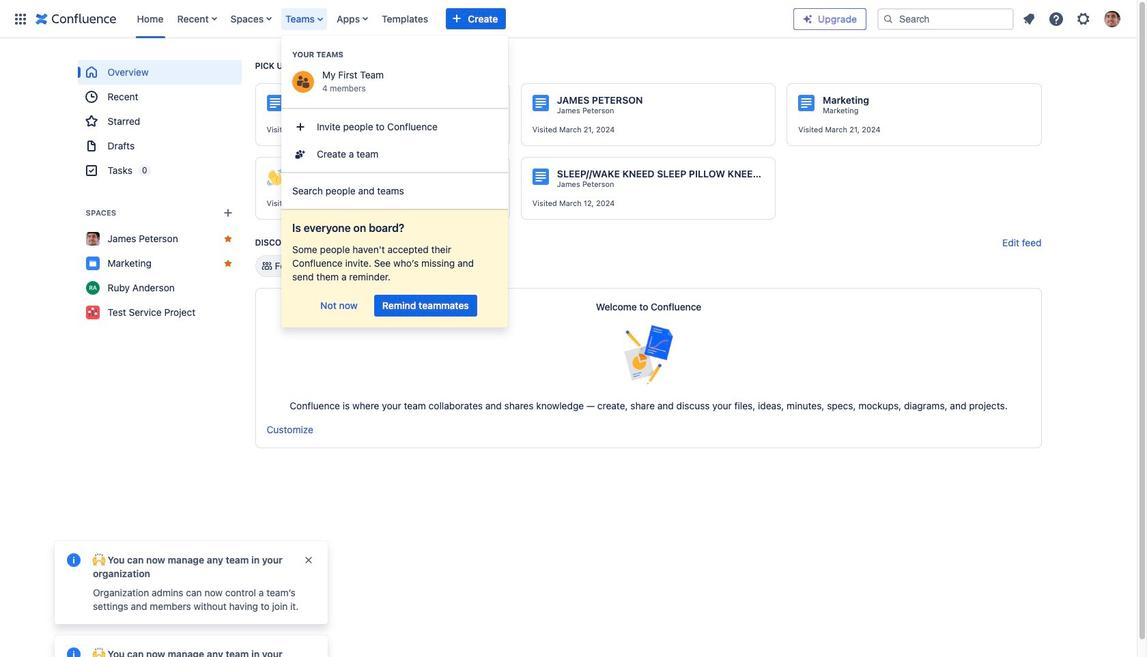 Task type: vqa. For each thing, say whether or not it's contained in the screenshot.
notification icon
yes



Task type: locate. For each thing, give the bounding box(es) containing it.
0 horizontal spatial group
[[78, 60, 241, 183]]

your profile and preferences image
[[1104, 11, 1121, 27]]

group
[[78, 60, 241, 183], [281, 108, 508, 172]]

notification icon image
[[1021, 11, 1037, 27]]

info image
[[66, 552, 82, 569]]

Search field
[[878, 8, 1014, 30]]

None search field
[[878, 8, 1014, 30]]

2 unstar this space image from the top
[[222, 258, 233, 269]]

unstar this space image
[[222, 234, 233, 244], [222, 258, 233, 269]]

heading
[[281, 49, 508, 60]]

list item
[[281, 0, 329, 38]]

banner
[[0, 0, 1137, 38]]

info image
[[66, 647, 82, 658]]

1 horizontal spatial group
[[281, 108, 508, 172]]

1 vertical spatial unstar this space image
[[222, 258, 233, 269]]

list
[[130, 0, 794, 38], [1017, 6, 1129, 31]]

search image
[[883, 13, 894, 24]]

0 vertical spatial unstar this space image
[[222, 234, 233, 244]]

:wave: image
[[267, 169, 283, 186]]

confluence image
[[36, 11, 116, 27], [36, 11, 116, 27]]

1 horizontal spatial list
[[1017, 6, 1129, 31]]

0 horizontal spatial list
[[130, 0, 794, 38]]



Task type: describe. For each thing, give the bounding box(es) containing it.
:wave: image
[[267, 169, 283, 186]]

create a space image
[[220, 205, 236, 221]]

appswitcher icon image
[[12, 11, 29, 27]]

your teams group
[[281, 36, 508, 104]]

list for premium image
[[1017, 6, 1129, 31]]

list for appswitcher icon
[[130, 0, 794, 38]]

my first team image
[[292, 71, 314, 93]]

help icon image
[[1048, 11, 1065, 27]]

premium image
[[802, 13, 813, 24]]

1 unstar this space image from the top
[[222, 234, 233, 244]]

global element
[[8, 0, 794, 38]]

dismiss image
[[303, 555, 314, 566]]

settings icon image
[[1076, 11, 1092, 27]]



